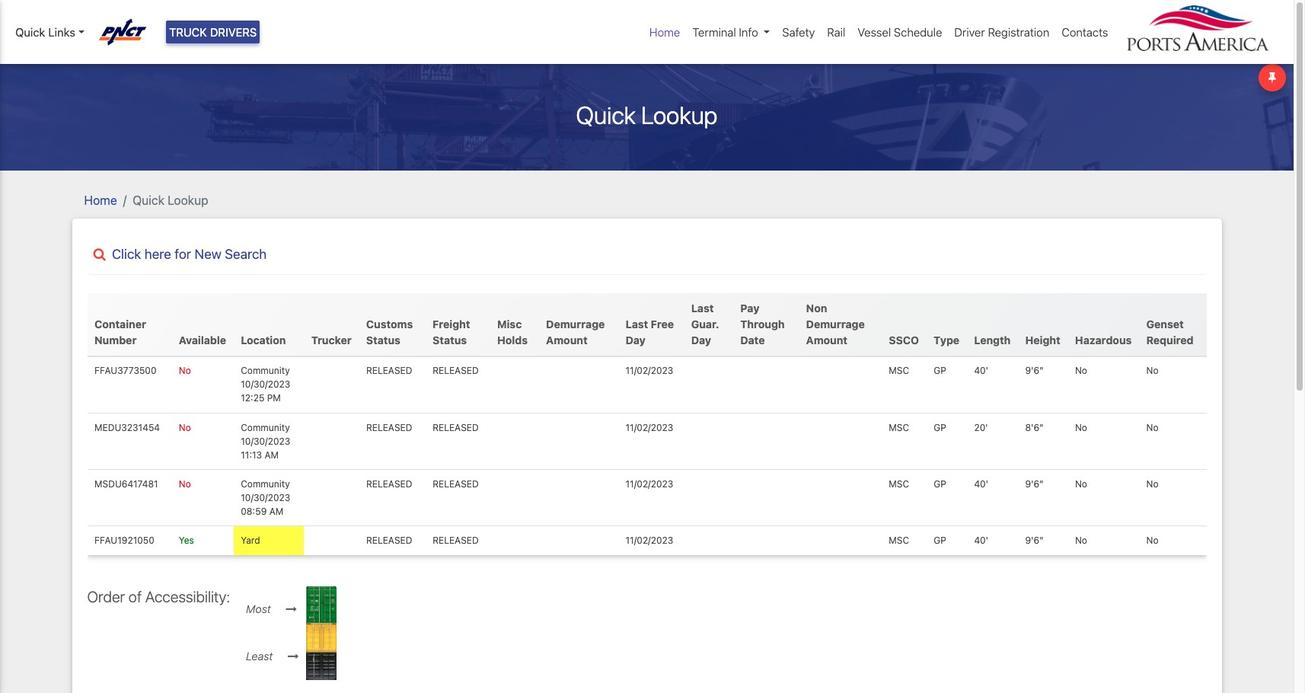 Task type: locate. For each thing, give the bounding box(es) containing it.
0 vertical spatial home
[[650, 25, 681, 39]]

long arrow right image
[[280, 604, 303, 615], [282, 652, 305, 663]]

1 gp from the top
[[934, 365, 947, 377]]

home
[[650, 25, 681, 39], [84, 193, 117, 207]]

drivers
[[210, 25, 257, 39]]

ssco
[[889, 334, 919, 347]]

2 amount from the left
[[806, 334, 848, 347]]

1 status from the left
[[366, 334, 401, 347]]

0 horizontal spatial quick
[[15, 25, 45, 39]]

day down guar.
[[691, 334, 712, 347]]

demurrage
[[546, 318, 605, 331], [806, 318, 865, 331]]

status inside customs status
[[366, 334, 401, 347]]

9'6" for community 10/30/2023 08:59 am
[[1026, 478, 1044, 490]]

community up pm
[[241, 365, 290, 377]]

community inside community 10/30/2023 11:13 am
[[241, 422, 290, 433]]

home up search 'image'
[[84, 193, 117, 207]]

rail link
[[821, 17, 852, 47]]

community 10/30/2023 11:13 am
[[241, 422, 290, 461]]

driver registration
[[955, 25, 1050, 39]]

1 horizontal spatial lookup
[[641, 100, 718, 129]]

safety link
[[776, 17, 821, 47]]

1 amount from the left
[[546, 334, 588, 347]]

home link
[[644, 17, 687, 47], [84, 193, 117, 207]]

1 horizontal spatial home
[[650, 25, 681, 39]]

amount right holds
[[546, 334, 588, 347]]

pay
[[741, 302, 760, 315]]

2 vertical spatial community
[[241, 478, 290, 490]]

1 community from the top
[[241, 365, 290, 377]]

20'
[[975, 422, 988, 433]]

amount
[[546, 334, 588, 347], [806, 334, 848, 347]]

08:59
[[241, 506, 267, 517]]

1 vertical spatial home link
[[84, 193, 117, 207]]

amount down non
[[806, 334, 848, 347]]

1 horizontal spatial last
[[691, 302, 714, 315]]

community
[[241, 365, 290, 377], [241, 422, 290, 433], [241, 478, 290, 490]]

1 horizontal spatial home link
[[644, 17, 687, 47]]

1 day from the left
[[626, 334, 646, 347]]

10/30/2023 for 12:25
[[241, 379, 290, 390]]

1 vertical spatial home
[[84, 193, 117, 207]]

msc for community 10/30/2023 11:13 am
[[889, 422, 910, 433]]

0 horizontal spatial last
[[626, 318, 648, 331]]

last
[[691, 302, 714, 315], [626, 318, 648, 331]]

3 gp from the top
[[934, 478, 947, 490]]

1 40' from the top
[[975, 365, 989, 377]]

msdu6417481
[[95, 478, 158, 490]]

last free day
[[626, 318, 674, 347]]

0 horizontal spatial status
[[366, 334, 401, 347]]

10/30/2023 up 08:59
[[241, 492, 290, 503]]

0 vertical spatial quick lookup
[[576, 100, 718, 129]]

terminal
[[693, 25, 736, 39]]

2 community from the top
[[241, 422, 290, 433]]

home left terminal
[[650, 25, 681, 39]]

0 vertical spatial 40'
[[975, 365, 989, 377]]

4 11/02/2023 from the top
[[626, 535, 674, 546]]

10/30/2023 up pm
[[241, 379, 290, 390]]

0 vertical spatial 9'6"
[[1026, 365, 1044, 377]]

released
[[366, 365, 412, 377], [433, 365, 479, 377], [366, 422, 412, 433], [433, 422, 479, 433], [366, 478, 412, 490], [433, 478, 479, 490], [366, 535, 412, 546], [433, 535, 479, 546]]

status
[[366, 334, 401, 347], [433, 334, 467, 347]]

0 horizontal spatial home link
[[84, 193, 117, 207]]

lookup
[[641, 100, 718, 129], [168, 193, 208, 207]]

contacts link
[[1056, 17, 1115, 47]]

1 10/30/2023 from the top
[[241, 379, 290, 390]]

driver
[[955, 25, 985, 39]]

search image
[[93, 248, 106, 261]]

3 10/30/2023 from the top
[[241, 492, 290, 503]]

demurrage right misc holds
[[546, 318, 605, 331]]

1 vertical spatial lookup
[[168, 193, 208, 207]]

search
[[225, 246, 267, 262]]

2 10/30/2023 from the top
[[241, 435, 290, 447]]

of
[[129, 588, 142, 605]]

0 vertical spatial last
[[691, 302, 714, 315]]

2 vertical spatial 10/30/2023
[[241, 492, 290, 503]]

gp for community 10/30/2023 11:13 am
[[934, 422, 947, 433]]

status down customs
[[366, 334, 401, 347]]

2 day from the left
[[691, 334, 712, 347]]

msc
[[889, 365, 910, 377], [889, 422, 910, 433], [889, 478, 910, 490], [889, 535, 910, 546]]

last inside last guar. day
[[691, 302, 714, 315]]

community up 08:59
[[241, 478, 290, 490]]

order
[[87, 588, 125, 605]]

1 9'6" from the top
[[1026, 365, 1044, 377]]

1 horizontal spatial day
[[691, 334, 712, 347]]

0 vertical spatial lookup
[[641, 100, 718, 129]]

day inside last guar. day
[[691, 334, 712, 347]]

1 horizontal spatial amount
[[806, 334, 848, 347]]

0 vertical spatial long arrow right image
[[280, 604, 303, 615]]

1 11/02/2023 from the top
[[626, 365, 674, 377]]

day inside last free day
[[626, 334, 646, 347]]

3 msc from the top
[[889, 478, 910, 490]]

0 horizontal spatial day
[[626, 334, 646, 347]]

long arrow right image for least
[[282, 652, 305, 663]]

40'
[[975, 365, 989, 377], [975, 478, 989, 490], [975, 535, 989, 546]]

truck drivers
[[169, 25, 257, 39]]

home link left terminal
[[644, 17, 687, 47]]

accessibility:
[[145, 588, 230, 605]]

2 status from the left
[[433, 334, 467, 347]]

11:13
[[241, 449, 262, 461]]

0 vertical spatial community
[[241, 365, 290, 377]]

1 horizontal spatial quick
[[133, 193, 164, 207]]

2 40' from the top
[[975, 478, 989, 490]]

0 vertical spatial home link
[[644, 17, 687, 47]]

0 vertical spatial 10/30/2023
[[241, 379, 290, 390]]

terminal info
[[693, 25, 758, 39]]

2 msc from the top
[[889, 422, 910, 433]]

date
[[741, 334, 765, 347]]

click
[[112, 246, 141, 262]]

am inside community 10/30/2023 08:59 am
[[269, 506, 284, 517]]

1 vertical spatial am
[[269, 506, 284, 517]]

am right 11:13 on the bottom of the page
[[265, 449, 279, 461]]

10/30/2023 for 11:13
[[241, 435, 290, 447]]

click here for new search link
[[87, 246, 1207, 262]]

day right demurrage amount
[[626, 334, 646, 347]]

0 horizontal spatial demurrage
[[546, 318, 605, 331]]

3 11/02/2023 from the top
[[626, 478, 674, 490]]

2 gp from the top
[[934, 422, 947, 433]]

long arrow right image right most
[[280, 604, 303, 615]]

safety
[[783, 25, 815, 39]]

terminal info link
[[687, 17, 776, 47]]

community inside the community 10/30/2023 12:25 pm
[[241, 365, 290, 377]]

0 vertical spatial am
[[265, 449, 279, 461]]

1 vertical spatial long arrow right image
[[282, 652, 305, 663]]

for
[[175, 246, 191, 262]]

10/30/2023 up 11:13 on the bottom of the page
[[241, 435, 290, 447]]

click here for new search
[[112, 246, 267, 262]]

1 horizontal spatial demurrage
[[806, 318, 865, 331]]

1 vertical spatial last
[[626, 318, 648, 331]]

ffau3773500
[[95, 365, 157, 377]]

1 msc from the top
[[889, 365, 910, 377]]

registration
[[988, 25, 1050, 39]]

3 9'6" from the top
[[1026, 535, 1044, 546]]

long arrow right image right least
[[282, 652, 305, 663]]

yard
[[241, 535, 260, 546]]

free
[[651, 318, 674, 331]]

last up guar.
[[691, 302, 714, 315]]

am inside community 10/30/2023 11:13 am
[[265, 449, 279, 461]]

3 community from the top
[[241, 478, 290, 490]]

1 horizontal spatial status
[[433, 334, 467, 347]]

2 vertical spatial 40'
[[975, 535, 989, 546]]

3 40' from the top
[[975, 535, 989, 546]]

status inside freight status
[[433, 334, 467, 347]]

10/30/2023
[[241, 379, 290, 390], [241, 435, 290, 447], [241, 492, 290, 503]]

home inside 'link'
[[650, 25, 681, 39]]

quick
[[15, 25, 45, 39], [576, 100, 636, 129], [133, 193, 164, 207]]

11/02/2023
[[626, 365, 674, 377], [626, 422, 674, 433], [626, 478, 674, 490], [626, 535, 674, 546]]

40' for community 10/30/2023 08:59 am
[[975, 478, 989, 490]]

no
[[179, 365, 191, 377], [1075, 365, 1088, 377], [1147, 365, 1159, 377], [179, 422, 191, 433], [1075, 422, 1088, 433], [1147, 422, 1159, 433], [179, 478, 191, 490], [1075, 478, 1088, 490], [1147, 478, 1159, 490], [1075, 535, 1088, 546], [1147, 535, 1159, 546]]

1 vertical spatial community
[[241, 422, 290, 433]]

yes
[[179, 535, 194, 546]]

2 vertical spatial 9'6"
[[1026, 535, 1044, 546]]

last left free
[[626, 318, 648, 331]]

1 vertical spatial 40'
[[975, 478, 989, 490]]

long arrow right image for most
[[280, 604, 303, 615]]

last inside last free day
[[626, 318, 648, 331]]

community 10/30/2023 08:59 am
[[241, 478, 290, 517]]

1 vertical spatial 9'6"
[[1026, 478, 1044, 490]]

11/02/2023 for community 10/30/2023 08:59 am
[[626, 478, 674, 490]]

community down pm
[[241, 422, 290, 433]]

amount inside non demurrage amount
[[806, 334, 848, 347]]

order of accessibility:
[[87, 588, 230, 605]]

misc holds
[[497, 318, 528, 347]]

quick lookup
[[576, 100, 718, 129], [133, 193, 208, 207]]

demurrage down non
[[806, 318, 865, 331]]

home link up search 'image'
[[84, 193, 117, 207]]

2 11/02/2023 from the top
[[626, 422, 674, 433]]

gp
[[934, 365, 947, 377], [934, 422, 947, 433], [934, 478, 947, 490], [934, 535, 947, 546]]

0 horizontal spatial amount
[[546, 334, 588, 347]]

2 vertical spatial quick
[[133, 193, 164, 207]]

0 horizontal spatial quick lookup
[[133, 193, 208, 207]]

2 9'6" from the top
[[1026, 478, 1044, 490]]

9'6"
[[1026, 365, 1044, 377], [1026, 478, 1044, 490], [1026, 535, 1044, 546]]

community inside community 10/30/2023 08:59 am
[[241, 478, 290, 490]]

0 horizontal spatial home
[[84, 193, 117, 207]]

status down the freight
[[433, 334, 467, 347]]

customs status
[[366, 318, 413, 347]]

amount inside demurrage amount
[[546, 334, 588, 347]]

2 horizontal spatial quick
[[576, 100, 636, 129]]

am right 08:59
[[269, 506, 284, 517]]

last guar. day
[[691, 302, 719, 347]]

1 vertical spatial 10/30/2023
[[241, 435, 290, 447]]

height
[[1026, 334, 1061, 347]]

guar.
[[691, 318, 719, 331]]

hazardous
[[1075, 334, 1132, 347]]



Task type: describe. For each thing, give the bounding box(es) containing it.
10/30/2023 for 08:59
[[241, 492, 290, 503]]

4 gp from the top
[[934, 535, 947, 546]]

trucker
[[311, 334, 352, 347]]

last for last guar. day
[[691, 302, 714, 315]]

customs
[[366, 318, 413, 331]]

freight status
[[433, 318, 470, 347]]

0 vertical spatial quick
[[15, 25, 45, 39]]

community for 08:59
[[241, 478, 290, 490]]

1 demurrage from the left
[[546, 318, 605, 331]]

rail
[[827, 25, 846, 39]]

least
[[246, 650, 273, 663]]

required
[[1147, 334, 1194, 347]]

1 vertical spatial quick
[[576, 100, 636, 129]]

container number
[[95, 318, 146, 347]]

quick links
[[15, 25, 75, 39]]

contacts
[[1062, 25, 1109, 39]]

gp for community 10/30/2023 12:25 pm
[[934, 365, 947, 377]]

1 horizontal spatial quick lookup
[[576, 100, 718, 129]]

8'6"
[[1026, 422, 1044, 433]]

11/02/2023 for community 10/30/2023 11:13 am
[[626, 422, 674, 433]]

non demurrage amount
[[806, 302, 865, 347]]

gp for community 10/30/2023 08:59 am
[[934, 478, 947, 490]]

genset
[[1147, 318, 1184, 331]]

length
[[975, 334, 1011, 347]]

type
[[934, 334, 960, 347]]

schedule
[[894, 25, 943, 39]]

through
[[741, 318, 785, 331]]

vessel schedule link
[[852, 17, 949, 47]]

truck drivers link
[[166, 21, 260, 44]]

links
[[48, 25, 75, 39]]

ffau1921050
[[95, 535, 154, 546]]

12:25
[[241, 393, 265, 404]]

location
[[241, 334, 286, 347]]

msc for community 10/30/2023 12:25 pm
[[889, 365, 910, 377]]

number
[[95, 334, 137, 347]]

community for 12:25
[[241, 365, 290, 377]]

new
[[195, 246, 222, 262]]

medu3231454
[[95, 422, 160, 433]]

1 vertical spatial quick lookup
[[133, 193, 208, 207]]

last for last free day
[[626, 318, 648, 331]]

community for 11:13
[[241, 422, 290, 433]]

driver registration link
[[949, 17, 1056, 47]]

pm
[[267, 393, 281, 404]]

here
[[145, 246, 171, 262]]

pay through date
[[741, 302, 785, 347]]

holds
[[497, 334, 528, 347]]

vessel
[[858, 25, 891, 39]]

misc
[[497, 318, 522, 331]]

container
[[95, 318, 146, 331]]

demurrage amount
[[546, 318, 605, 347]]

2 demurrage from the left
[[806, 318, 865, 331]]

most
[[246, 603, 271, 616]]

non
[[806, 302, 828, 315]]

11/02/2023 for community 10/30/2023 12:25 pm
[[626, 365, 674, 377]]

info
[[739, 25, 758, 39]]

40' for community 10/30/2023 12:25 pm
[[975, 365, 989, 377]]

community 10/30/2023 12:25 pm
[[241, 365, 290, 404]]

9'6" for community 10/30/2023 12:25 pm
[[1026, 365, 1044, 377]]

0 horizontal spatial lookup
[[168, 193, 208, 207]]

am for 08:59
[[269, 506, 284, 517]]

status for freight status
[[433, 334, 467, 347]]

msc for community 10/30/2023 08:59 am
[[889, 478, 910, 490]]

day for last free day
[[626, 334, 646, 347]]

genset required
[[1147, 318, 1194, 347]]

available
[[179, 334, 226, 347]]

day for last guar. day
[[691, 334, 712, 347]]

am for 11:13
[[265, 449, 279, 461]]

status for customs status
[[366, 334, 401, 347]]

freight
[[433, 318, 470, 331]]

vessel schedule
[[858, 25, 943, 39]]

truck
[[169, 25, 207, 39]]

4 msc from the top
[[889, 535, 910, 546]]

quick links link
[[15, 24, 84, 41]]



Task type: vqa. For each thing, say whether or not it's contained in the screenshot.
the rightmost In
no



